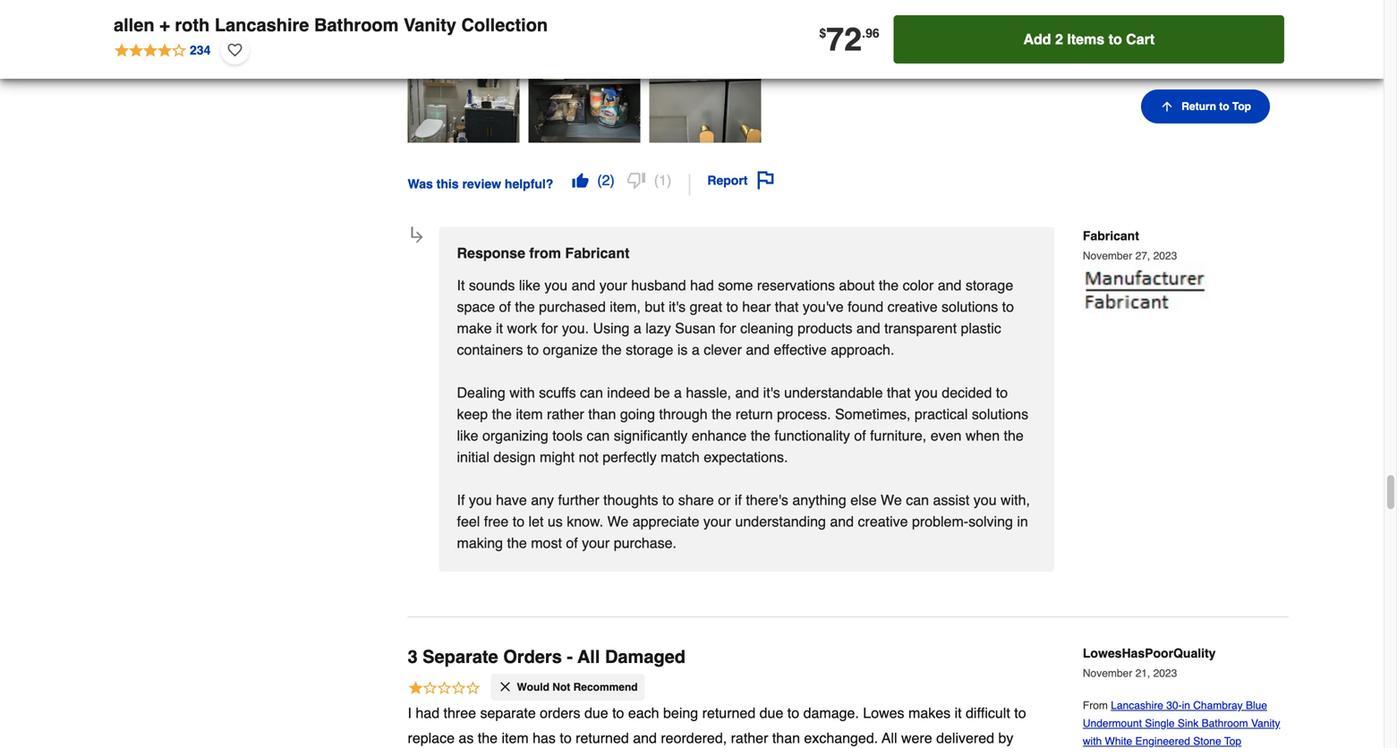 Task type: vqa. For each thing, say whether or not it's contained in the screenshot.
Account Home
no



Task type: locate. For each thing, give the bounding box(es) containing it.
creative down else
[[858, 513, 908, 530]]

the down return
[[751, 427, 771, 444]]

you
[[545, 277, 568, 293], [915, 384, 938, 401], [469, 492, 492, 508], [974, 492, 997, 508]]

1 vertical spatial solutions
[[972, 406, 1029, 422]]

2 horizontal spatial of
[[854, 427, 866, 444]]

0 horizontal spatial due
[[585, 705, 609, 722]]

all right the '-'
[[578, 647, 600, 667]]

anything
[[793, 492, 847, 508]]

your down or
[[704, 513, 732, 530]]

organizing
[[483, 427, 549, 444]]

1 vertical spatial 2023
[[1154, 667, 1178, 680]]

storage down 'lazy'
[[626, 341, 674, 358]]

enhance
[[692, 427, 747, 444]]

in down with,
[[1017, 513, 1029, 530]]

1 horizontal spatial fabricant
[[1083, 229, 1140, 243]]

of
[[499, 298, 511, 315], [854, 427, 866, 444], [566, 535, 578, 551]]

close image
[[498, 680, 513, 694]]

in inside if you have any further thoughts to share or if there's anything else we can assist you with, feel free to let us  know. we appreciate your understanding and creative problem-solving in making the most of your purchase.
[[1017, 513, 1029, 530]]

0 horizontal spatial that
[[775, 298, 799, 315]]

0 vertical spatial top
[[1233, 100, 1252, 113]]

0 vertical spatial solutions
[[942, 298, 998, 315]]

) right thumb down image in the top of the page
[[667, 172, 672, 188]]

rather inside i had three separate orders due to each being returned due to damage.  lowes makes it difficult to replace as the item has to returned and reordered, rather than exchanged.  all were delivered b
[[731, 730, 769, 747]]

further
[[558, 492, 600, 508]]

storage up plastic
[[966, 277, 1014, 293]]

1 vertical spatial top
[[1225, 735, 1242, 748]]

stone
[[1194, 735, 1222, 748]]

1 vertical spatial that
[[887, 384, 911, 401]]

1 horizontal spatial bathroom
[[1202, 717, 1249, 730]]

2023 inside fabricant november 27, 2023
[[1154, 250, 1178, 262]]

report
[[708, 173, 748, 187]]

and down else
[[830, 513, 854, 530]]

1 star image
[[408, 680, 481, 698]]

0 vertical spatial november
[[1083, 250, 1133, 262]]

you up practical
[[915, 384, 938, 401]]

0 horizontal spatial vanity
[[404, 15, 457, 35]]

1 ) from the left
[[610, 172, 615, 188]]

november inside loweshaspoorquality november 21, 2023
[[1083, 667, 1133, 680]]

2 vertical spatial can
[[906, 492, 929, 508]]

0 vertical spatial it
[[496, 320, 503, 336]]

allen
[[114, 15, 155, 35]]

0 vertical spatial a
[[634, 320, 642, 336]]

0 horizontal spatial (
[[597, 172, 602, 188]]

us
[[548, 513, 563, 530]]

of inside dealing with scuffs can indeed be a hassle, and it's understandable that you decided to keep the item rather than going through the return process. sometimes, practical solutions like organizing tools can significantly enhance the functionality of furniture, even when the initial design might not perfectly match expectations.
[[854, 427, 866, 444]]

-
[[567, 647, 573, 667]]

or
[[718, 492, 731, 508]]

and down cleaning
[[746, 341, 770, 358]]

fabricant
[[1083, 229, 1140, 243], [565, 245, 630, 261]]

2023
[[1154, 250, 1178, 262], [1154, 667, 1178, 680]]

of down sometimes, in the bottom right of the page
[[854, 427, 866, 444]]

the down using
[[602, 341, 622, 358]]

of inside if you have any further thoughts to share or if there's anything else we can assist you with, feel free to let us  know. we appreciate your understanding and creative problem-solving in making the most of your purchase.
[[566, 535, 578, 551]]

scuffs
[[539, 384, 576, 401]]

2 vertical spatial your
[[582, 535, 610, 551]]

can up not
[[587, 427, 610, 444]]

of down sounds
[[499, 298, 511, 315]]

0 vertical spatial your
[[600, 277, 627, 293]]

1 horizontal spatial with
[[1083, 735, 1102, 748]]

) for ( 2 )
[[610, 172, 615, 188]]

in inside lancashire 30-in chambray blue undermount single sink bathroom vanity with white engineered stone top
[[1182, 700, 1191, 712]]

vanity left collection at top
[[404, 15, 457, 35]]

2023 for fabricant
[[1154, 250, 1178, 262]]

lancashire up single at the bottom right
[[1111, 700, 1164, 712]]

1 vertical spatial bathroom
[[1202, 717, 1249, 730]]

your up item,
[[600, 277, 627, 293]]

not
[[553, 681, 571, 694]]

it left "work"
[[496, 320, 503, 336]]

1 horizontal spatial for
[[720, 320, 737, 336]]

and right the color
[[938, 277, 962, 293]]

2023 inside loweshaspoorquality november 21, 2023
[[1154, 667, 1178, 680]]

top inside lancashire 30-in chambray blue undermount single sink bathroom vanity with white engineered stone top
[[1225, 735, 1242, 748]]

roth
[[175, 15, 210, 35]]

and up purchased
[[572, 277, 596, 293]]

1 vertical spatial returned
[[576, 730, 629, 747]]

1 horizontal spatial a
[[674, 384, 682, 401]]

practical
[[915, 406, 968, 422]]

2023 right 27,
[[1154, 250, 1178, 262]]

1 horizontal spatial storage
[[966, 277, 1014, 293]]

dealing with scuffs can indeed be a hassle, and it's understandable that you decided to keep the item rather than going through the return process. sometimes, practical solutions like organizing tools can significantly enhance the functionality of furniture, even when the initial design might not perfectly match expectations.
[[457, 384, 1029, 465]]

november for loweshaspoorquality
[[1083, 667, 1133, 680]]

the up organizing at the bottom
[[492, 406, 512, 422]]

2 for add
[[1056, 31, 1064, 47]]

1 vertical spatial than
[[773, 730, 800, 747]]

chambray
[[1194, 700, 1243, 712]]

functionality
[[775, 427, 850, 444]]

a right is
[[692, 341, 700, 358]]

solutions up plastic
[[942, 298, 998, 315]]

creative inside if you have any further thoughts to share or if there's anything else we can assist you with, feel free to let us  know. we appreciate your understanding and creative problem-solving in making the most of your purchase.
[[858, 513, 908, 530]]

the inside i had three separate orders due to each being returned due to damage.  lowes makes it difficult to replace as the item has to returned and reordered, rather than exchanged.  all were delivered b
[[478, 730, 498, 747]]

the right when
[[1004, 427, 1024, 444]]

sink
[[1178, 717, 1199, 730]]

lancashire up heart outline image
[[215, 15, 309, 35]]

november left 27,
[[1083, 250, 1133, 262]]

top right return at the top right of the page
[[1233, 100, 1252, 113]]

rather up tools
[[547, 406, 584, 422]]

arrow right image
[[409, 229, 426, 246]]

that down reservations
[[775, 298, 799, 315]]

2 2023 from the top
[[1154, 667, 1178, 680]]

2023 right 21,
[[1154, 667, 1178, 680]]

that up sometimes, in the bottom right of the page
[[887, 384, 911, 401]]

1 vertical spatial like
[[457, 427, 479, 444]]

0 horizontal spatial fabricant
[[565, 245, 630, 261]]

( for 1
[[654, 172, 659, 188]]

you up the solving
[[974, 492, 997, 508]]

item inside i had three separate orders due to each being returned due to damage.  lowes makes it difficult to replace as the item has to returned and reordered, rather than exchanged.  all were delivered b
[[502, 730, 529, 747]]

work
[[507, 320, 537, 336]]

you've
[[803, 298, 844, 315]]

returned up reordered,
[[702, 705, 756, 722]]

creative inside it sounds like you and your husband had some reservations about the color and storage space of the purchased item, but it's great to hear that you've found creative solutions to make it work for you. using a lazy susan for cleaning products and transparent plastic containers to organize the storage is a clever and effective approach.
[[888, 298, 938, 315]]

0 vertical spatial we
[[881, 492, 902, 508]]

1 vertical spatial had
[[416, 705, 440, 722]]

1 horizontal spatial it's
[[763, 384, 780, 401]]

than left exchanged. at the right
[[773, 730, 800, 747]]

0 vertical spatial creative
[[888, 298, 938, 315]]

0 vertical spatial like
[[519, 277, 541, 293]]

due left "damage."
[[760, 705, 784, 722]]

0 horizontal spatial lancashire
[[215, 15, 309, 35]]

1 vertical spatial november
[[1083, 667, 1133, 680]]

reordered,
[[661, 730, 727, 747]]

like down response from fabricant
[[519, 277, 541, 293]]

feel
[[457, 513, 480, 530]]

1 horizontal spatial 2
[[1056, 31, 1064, 47]]

item,
[[610, 298, 641, 315]]

2 for (
[[602, 172, 610, 188]]

had right i
[[416, 705, 440, 722]]

you.
[[562, 320, 589, 336]]

with left white
[[1083, 735, 1102, 748]]

and
[[572, 277, 596, 293], [938, 277, 962, 293], [857, 320, 881, 336], [746, 341, 770, 358], [736, 384, 759, 401], [830, 513, 854, 530], [633, 730, 657, 747]]

vanity down "blue"
[[1252, 717, 1281, 730]]

would
[[517, 681, 550, 694]]

2 ( from the left
[[654, 172, 659, 188]]

1 vertical spatial it's
[[763, 384, 780, 401]]

0 horizontal spatial it's
[[669, 298, 686, 315]]

https://photos us.bazaarvoice.com/photo/2/cghvdg86bg93zxm/cbec4e6c f782 5ee6 bd5e 621da3df1d74 image
[[650, 31, 761, 143]]

fabricant right from at the top of the page
[[565, 245, 630, 261]]

the right as
[[478, 730, 498, 747]]

fabricant inside fabricant november 27, 2023
[[1083, 229, 1140, 243]]

and down each
[[633, 730, 657, 747]]

0 vertical spatial 2
[[1056, 31, 1064, 47]]

1 vertical spatial we
[[608, 513, 629, 530]]

1 vertical spatial in
[[1182, 700, 1191, 712]]

vanity
[[404, 15, 457, 35], [1252, 717, 1281, 730]]

and inside i had three separate orders due to each being returned due to damage.  lowes makes it difficult to replace as the item has to returned and reordered, rather than exchanged.  all were delivered b
[[633, 730, 657, 747]]

2 vertical spatial a
[[674, 384, 682, 401]]

0 vertical spatial it's
[[669, 298, 686, 315]]

1 horizontal spatial (
[[654, 172, 659, 188]]

item
[[516, 406, 543, 422], [502, 730, 529, 747]]

blue
[[1246, 700, 1268, 712]]

november up from
[[1083, 667, 1133, 680]]

than down indeed
[[588, 406, 616, 422]]

top right stone
[[1225, 735, 1242, 748]]

were
[[902, 730, 933, 747]]

1 vertical spatial vanity
[[1252, 717, 1281, 730]]

understanding
[[736, 513, 826, 530]]

flag image
[[757, 171, 775, 189]]

it up the delivered
[[955, 705, 962, 722]]

0 horizontal spatial rather
[[547, 406, 584, 422]]

all down lowes
[[882, 730, 898, 747]]

0 horizontal spatial 2
[[602, 172, 610, 188]]

1 vertical spatial it
[[955, 705, 962, 722]]

like down keep
[[457, 427, 479, 444]]

report button
[[701, 165, 781, 195]]

2 november from the top
[[1083, 667, 1133, 680]]

item inside dealing with scuffs can indeed be a hassle, and it's understandable that you decided to keep the item rather than going through the return process. sometimes, practical solutions like organizing tools can significantly enhance the functionality of furniture, even when the initial design might not perfectly match expectations.
[[516, 406, 543, 422]]

with
[[510, 384, 535, 401], [1083, 735, 1102, 748]]

can
[[580, 384, 603, 401], [587, 427, 610, 444], [906, 492, 929, 508]]

we down thoughts
[[608, 513, 629, 530]]

0 vertical spatial with
[[510, 384, 535, 401]]

1 vertical spatial 2
[[602, 172, 610, 188]]

a right be
[[674, 384, 682, 401]]

using
[[593, 320, 630, 336]]

0 vertical spatial had
[[690, 277, 714, 293]]

0 horizontal spatial it
[[496, 320, 503, 336]]

1 vertical spatial of
[[854, 427, 866, 444]]

1 horizontal spatial rather
[[731, 730, 769, 747]]

difficult
[[966, 705, 1011, 722]]

)
[[610, 172, 615, 188], [667, 172, 672, 188]]

( for 2
[[597, 172, 602, 188]]

in up sink
[[1182, 700, 1191, 712]]

1 vertical spatial fabricant
[[565, 245, 630, 261]]

for up 'clever'
[[720, 320, 737, 336]]

( right thumb down image in the top of the page
[[654, 172, 659, 188]]

some
[[718, 277, 753, 293]]

1 vertical spatial lancashire
[[1111, 700, 1164, 712]]

0 vertical spatial rather
[[547, 406, 584, 422]]

of for assist
[[566, 535, 578, 551]]

you up purchased
[[545, 277, 568, 293]]

0 vertical spatial can
[[580, 384, 603, 401]]

1 horizontal spatial than
[[773, 730, 800, 747]]

0 vertical spatial lancashire
[[215, 15, 309, 35]]

of for keep
[[854, 427, 866, 444]]

2 ) from the left
[[667, 172, 672, 188]]

3
[[408, 647, 418, 667]]

item up organizing at the bottom
[[516, 406, 543, 422]]

2 right filled icons
[[602, 172, 610, 188]]

0 vertical spatial 2023
[[1154, 250, 1178, 262]]

$
[[820, 26, 827, 40]]

for left you.
[[541, 320, 558, 336]]

the left the most
[[507, 535, 527, 551]]

a inside dealing with scuffs can indeed be a hassle, and it's understandable that you decided to keep the item rather than going through the return process. sometimes, practical solutions like organizing tools can significantly enhance the functionality of furniture, even when the initial design might not perfectly match expectations.
[[674, 384, 682, 401]]

1 ( from the left
[[597, 172, 602, 188]]

november
[[1083, 250, 1133, 262], [1083, 667, 1133, 680]]

1 horizontal spatial )
[[667, 172, 672, 188]]

damaged
[[605, 647, 686, 667]]

1 horizontal spatial we
[[881, 492, 902, 508]]

) left thumb down image in the top of the page
[[610, 172, 615, 188]]

0 horizontal spatial with
[[510, 384, 535, 401]]

like inside it sounds like you and your husband had some reservations about the color and storage space of the purchased item, but it's great to hear that you've found creative solutions to make it work for you. using a lazy susan for cleaning products and transparent plastic containers to organize the storage is a clever and effective approach.
[[519, 277, 541, 293]]

creative down the color
[[888, 298, 938, 315]]

0 vertical spatial of
[[499, 298, 511, 315]]

great
[[690, 298, 723, 315]]

0 vertical spatial item
[[516, 406, 543, 422]]

know.
[[567, 513, 604, 530]]

the inside if you have any further thoughts to share or if there's anything else we can assist you with, feel free to let us  know. we appreciate your understanding and creative problem-solving in making the most of your purchase.
[[507, 535, 527, 551]]

and up return
[[736, 384, 759, 401]]

of down know.
[[566, 535, 578, 551]]

response from fabricant
[[457, 245, 630, 261]]

1 horizontal spatial in
[[1182, 700, 1191, 712]]

from
[[1083, 700, 1111, 712]]

1 horizontal spatial that
[[887, 384, 911, 401]]

had up great
[[690, 277, 714, 293]]

1 vertical spatial with
[[1083, 735, 1102, 748]]

2
[[1056, 31, 1064, 47], [602, 172, 610, 188]]

1 november from the top
[[1083, 250, 1133, 262]]

1 vertical spatial storage
[[626, 341, 674, 358]]

2 inside add 2 items to cart button
[[1056, 31, 1064, 47]]

0 horizontal spatial for
[[541, 320, 558, 336]]

return to top button
[[1142, 90, 1270, 124]]

the up enhance
[[712, 406, 732, 422]]

0 vertical spatial fabricant
[[1083, 229, 1140, 243]]

1 horizontal spatial vanity
[[1252, 717, 1281, 730]]

as
[[459, 730, 474, 747]]

you right if
[[469, 492, 492, 508]]

4.1 stars image
[[114, 40, 212, 60]]

bathroom
[[314, 15, 399, 35], [1202, 717, 1249, 730]]

0 horizontal spatial )
[[610, 172, 615, 188]]

expectations.
[[704, 449, 788, 465]]

husband
[[631, 277, 686, 293]]

not
[[579, 449, 599, 465]]

it's right but
[[669, 298, 686, 315]]

top
[[1233, 100, 1252, 113], [1225, 735, 1242, 748]]

can right the scuffs
[[580, 384, 603, 401]]

it's up return
[[763, 384, 780, 401]]

returned
[[702, 705, 756, 722], [576, 730, 629, 747]]

you inside dealing with scuffs can indeed be a hassle, and it's understandable that you decided to keep the item rather than going through the return process. sometimes, practical solutions like organizing tools can significantly enhance the functionality of furniture, even when the initial design might not perfectly match expectations.
[[915, 384, 938, 401]]

had inside i had three separate orders due to each being returned due to damage.  lowes makes it difficult to replace as the item has to returned and reordered, rather than exchanged.  all were delivered b
[[416, 705, 440, 722]]

1 horizontal spatial like
[[519, 277, 541, 293]]

storage
[[966, 277, 1014, 293], [626, 341, 674, 358]]

is
[[678, 341, 688, 358]]

1 horizontal spatial had
[[690, 277, 714, 293]]

undermount
[[1083, 717, 1142, 730]]

we right else
[[881, 492, 902, 508]]

0 horizontal spatial like
[[457, 427, 479, 444]]

2 right add
[[1056, 31, 1064, 47]]

color
[[903, 277, 934, 293]]

that inside dealing with scuffs can indeed be a hassle, and it's understandable that you decided to keep the item rather than going through the return process. sometimes, practical solutions like organizing tools can significantly enhance the functionality of furniture, even when the initial design might not perfectly match expectations.
[[887, 384, 911, 401]]

0 horizontal spatial returned
[[576, 730, 629, 747]]

that inside it sounds like you and your husband had some reservations about the color and storage space of the purchased item, but it's great to hear that you've found creative solutions to make it work for you. using a lazy susan for cleaning products and transparent plastic containers to organize the storage is a clever and effective approach.
[[775, 298, 799, 315]]

0 vertical spatial bathroom
[[314, 15, 399, 35]]

returned down each
[[576, 730, 629, 747]]

susan
[[675, 320, 716, 336]]

solutions up when
[[972, 406, 1029, 422]]

sounds
[[469, 277, 515, 293]]

2 vertical spatial of
[[566, 535, 578, 551]]

fabricant up 27,
[[1083, 229, 1140, 243]]

than inside i had three separate orders due to each being returned due to damage.  lowes makes it difficult to replace as the item has to returned and reordered, rather than exchanged.  all were delivered b
[[773, 730, 800, 747]]

can up problem-
[[906, 492, 929, 508]]

due down recommend
[[585, 705, 609, 722]]

a left 'lazy'
[[634, 320, 642, 336]]

item down separate
[[502, 730, 529, 747]]

1 vertical spatial your
[[704, 513, 732, 530]]

like inside dealing with scuffs can indeed be a hassle, and it's understandable that you decided to keep the item rather than going through the return process. sometimes, practical solutions like organizing tools can significantly enhance the functionality of furniture, even when the initial design might not perfectly match expectations.
[[457, 427, 479, 444]]

1 vertical spatial item
[[502, 730, 529, 747]]

share
[[678, 492, 714, 508]]

each
[[628, 705, 659, 722]]

initial
[[457, 449, 490, 465]]

might
[[540, 449, 575, 465]]

https://photos us.bazaarvoice.com/photo/2/cghvdg86bg93zxm/0f623c55 a715 5543 8309 3acb3c37172f image
[[529, 31, 641, 143]]

1 vertical spatial all
[[882, 730, 898, 747]]

0 horizontal spatial in
[[1017, 513, 1029, 530]]

( right filled icons
[[597, 172, 602, 188]]

and inside dealing with scuffs can indeed be a hassle, and it's understandable that you decided to keep the item rather than going through the return process. sometimes, practical solutions like organizing tools can significantly enhance the functionality of furniture, even when the initial design might not perfectly match expectations.
[[736, 384, 759, 401]]

your down know.
[[582, 535, 610, 551]]

1 horizontal spatial lancashire
[[1111, 700, 1164, 712]]

( 1 )
[[654, 172, 672, 188]]

single
[[1145, 717, 1175, 730]]

0 horizontal spatial of
[[499, 298, 511, 315]]

vanity inside lancashire 30-in chambray blue undermount single sink bathroom vanity with white engineered stone top
[[1252, 717, 1281, 730]]

0 horizontal spatial bathroom
[[314, 15, 399, 35]]

1 vertical spatial creative
[[858, 513, 908, 530]]

rather right reordered,
[[731, 730, 769, 747]]

november inside fabricant november 27, 2023
[[1083, 250, 1133, 262]]

0 vertical spatial in
[[1017, 513, 1029, 530]]

lazy
[[646, 320, 671, 336]]

1 vertical spatial rather
[[731, 730, 769, 747]]

1 horizontal spatial of
[[566, 535, 578, 551]]

96
[[866, 26, 880, 40]]

ovedecors pl image
[[1083, 263, 1218, 326]]

separate
[[480, 705, 536, 722]]

with left the scuffs
[[510, 384, 535, 401]]

1 2023 from the top
[[1154, 250, 1178, 262]]

0 vertical spatial than
[[588, 406, 616, 422]]

1 horizontal spatial due
[[760, 705, 784, 722]]



Task type: describe. For each thing, give the bounding box(es) containing it.
dealing
[[457, 384, 506, 401]]

through
[[659, 406, 708, 422]]

approach.
[[831, 341, 895, 358]]

heart outline image
[[228, 40, 242, 60]]

0 horizontal spatial storage
[[626, 341, 674, 358]]

solving
[[969, 513, 1013, 530]]

it
[[457, 277, 465, 293]]

bathroom inside lancashire 30-in chambray blue undermount single sink bathroom vanity with white engineered stone top
[[1202, 717, 1249, 730]]

problem-
[[912, 513, 969, 530]]

rather inside dealing with scuffs can indeed be a hassle, and it's understandable that you decided to keep the item rather than going through the return process. sometimes, practical solutions like organizing tools can significantly enhance the functionality of furniture, even when the initial design might not perfectly match expectations.
[[547, 406, 584, 422]]

234
[[190, 43, 211, 57]]

with inside dealing with scuffs can indeed be a hassle, and it's understandable that you decided to keep the item rather than going through the return process. sometimes, practical solutions like organizing tools can significantly enhance the functionality of furniture, even when the initial design might not perfectly match expectations.
[[510, 384, 535, 401]]

organize
[[543, 341, 598, 358]]

assist
[[933, 492, 970, 508]]

keep
[[457, 406, 488, 422]]

cleaning
[[741, 320, 794, 336]]

0 vertical spatial storage
[[966, 277, 1014, 293]]

arrow up image
[[1161, 99, 1175, 114]]

lancashire inside lancashire 30-in chambray blue undermount single sink bathroom vanity with white engineered stone top
[[1111, 700, 1164, 712]]

about
[[839, 277, 875, 293]]

lowes
[[863, 705, 905, 722]]

2023 for loweshaspoorquality
[[1154, 667, 1178, 680]]

filled icons image
[[572, 172, 588, 188]]

2 for from the left
[[720, 320, 737, 336]]

if
[[735, 492, 742, 508]]

to inside dealing with scuffs can indeed be a hassle, and it's understandable that you decided to keep the item rather than going through the return process. sometimes, practical solutions like organizing tools can significantly enhance the functionality of furniture, even when the initial design might not perfectly match expectations.
[[996, 384, 1008, 401]]

let
[[529, 513, 544, 530]]

all inside i had three separate orders due to each being returned due to damage.  lowes makes it difficult to replace as the item has to returned and reordered, rather than exchanged.  all were delivered b
[[882, 730, 898, 747]]

significantly
[[614, 427, 688, 444]]

but
[[645, 298, 665, 315]]

collection
[[462, 15, 548, 35]]

top inside button
[[1233, 100, 1252, 113]]

2 due from the left
[[760, 705, 784, 722]]

if you have any further thoughts to share or if there's anything else we can assist you with, feel free to let us  know. we appreciate your understanding and creative problem-solving in making the most of your purchase.
[[457, 492, 1030, 551]]

when
[[966, 427, 1000, 444]]

exchanged.
[[804, 730, 878, 747]]

appreciate
[[633, 513, 700, 530]]

if
[[457, 492, 465, 508]]

the left the color
[[879, 277, 899, 293]]

there's
[[746, 492, 789, 508]]

add
[[1024, 31, 1052, 47]]

3 separate orders - all damaged
[[408, 647, 686, 667]]

and inside if you have any further thoughts to share or if there's anything else we can assist you with, feel free to let us  know. we appreciate your understanding and creative problem-solving in making the most of your purchase.
[[830, 513, 854, 530]]

orders
[[540, 705, 581, 722]]

clever
[[704, 341, 742, 358]]

it sounds like you and your husband had some reservations about the color and storage space of the purchased item, but it's great to hear that you've found creative solutions to make it work for you. using a lazy susan for cleaning products and transparent plastic containers to organize the storage is a clever and effective approach.
[[457, 277, 1014, 358]]

2 horizontal spatial a
[[692, 341, 700, 358]]

fabricant november 27, 2023
[[1083, 229, 1178, 262]]

separate
[[423, 647, 498, 667]]

white
[[1105, 735, 1133, 748]]

1 due from the left
[[585, 705, 609, 722]]

0 vertical spatial vanity
[[404, 15, 457, 35]]

add 2 items to cart button
[[894, 15, 1285, 64]]

it's inside dealing with scuffs can indeed be a hassle, and it's understandable that you decided to keep the item rather than going through the return process. sometimes, practical solutions like organizing tools can significantly enhance the functionality of furniture, even when the initial design might not perfectly match expectations.
[[763, 384, 780, 401]]

makes
[[909, 705, 951, 722]]

tools
[[553, 427, 583, 444]]

replace
[[408, 730, 455, 747]]

process.
[[777, 406, 831, 422]]

any
[[531, 492, 554, 508]]

can inside if you have any further thoughts to share or if there's anything else we can assist you with, feel free to let us  know. we appreciate your understanding and creative problem-solving in making the most of your purchase.
[[906, 492, 929, 508]]

1 for from the left
[[541, 320, 558, 336]]

( 2 )
[[597, 172, 615, 188]]

plastic
[[961, 320, 1002, 336]]

of inside it sounds like you and your husband had some reservations about the color and storage space of the purchased item, but it's great to hear that you've found creative solutions to make it work for you. using a lazy susan for cleaning products and transparent plastic containers to organize the storage is a clever and effective approach.
[[499, 298, 511, 315]]

november for fabricant
[[1083, 250, 1133, 262]]

free
[[484, 513, 509, 530]]

was
[[408, 177, 433, 191]]

) for ( 1 )
[[667, 172, 672, 188]]

0 horizontal spatial a
[[634, 320, 642, 336]]

with inside lancashire 30-in chambray blue undermount single sink bathroom vanity with white engineered stone top
[[1083, 735, 1102, 748]]

hassle,
[[686, 384, 732, 401]]

transparent
[[885, 320, 957, 336]]

being
[[663, 705, 699, 722]]

than inside dealing with scuffs can indeed be a hassle, and it's understandable that you decided to keep the item rather than going through the return process. sometimes, practical solutions like organizing tools can significantly enhance the functionality of furniture, even when the initial design might not perfectly match expectations.
[[588, 406, 616, 422]]

solutions inside it sounds like you and your husband had some reservations about the color and storage space of the purchased item, but it's great to hear that you've found creative solutions to make it work for you. using a lazy susan for cleaning products and transparent plastic containers to organize the storage is a clever and effective approach.
[[942, 298, 998, 315]]

understandable
[[784, 384, 883, 401]]

.
[[862, 26, 866, 40]]

0 vertical spatial returned
[[702, 705, 756, 722]]

https://photos us.bazaarvoice.com/photo/2/cghvdg86bg93zxm/d11e7d14 fce4 5380 8dfe 6c649cd400e1 image
[[408, 31, 520, 143]]

solutions inside dealing with scuffs can indeed be a hassle, and it's understandable that you decided to keep the item rather than going through the return process. sometimes, practical solutions like organizing tools can significantly enhance the functionality of furniture, even when the initial design might not perfectly match expectations.
[[972, 406, 1029, 422]]

add 2 items to cart
[[1024, 31, 1155, 47]]

and down found
[[857, 320, 881, 336]]

lancashire 30-in chambray blue undermount single sink bathroom vanity with white engineered stone top link
[[1083, 700, 1281, 748]]

return
[[1182, 100, 1217, 113]]

be
[[654, 384, 670, 401]]

items
[[1068, 31, 1105, 47]]

products
[[798, 320, 853, 336]]

space
[[457, 298, 495, 315]]

0 horizontal spatial we
[[608, 513, 629, 530]]

hear
[[742, 298, 771, 315]]

found
[[848, 298, 884, 315]]

with,
[[1001, 492, 1030, 508]]

response
[[457, 245, 526, 261]]

has
[[533, 730, 556, 747]]

your inside it sounds like you and your husband had some reservations about the color and storage space of the purchased item, but it's great to hear that you've found creative solutions to make it work for you. using a lazy susan for cleaning products and transparent plastic containers to organize the storage is a clever and effective approach.
[[600, 277, 627, 293]]

recommend
[[574, 681, 638, 694]]

orders
[[503, 647, 562, 667]]

1 vertical spatial can
[[587, 427, 610, 444]]

thumb down image
[[627, 171, 645, 189]]

the up "work"
[[515, 298, 535, 315]]

review
[[462, 177, 501, 191]]

it inside it sounds like you and your husband had some reservations about the color and storage space of the purchased item, but it's great to hear that you've found creative solutions to make it work for you. using a lazy susan for cleaning products and transparent plastic containers to organize the storage is a clever and effective approach.
[[496, 320, 503, 336]]

match
[[661, 449, 700, 465]]

else
[[851, 492, 877, 508]]

i had three separate orders due to each being returned due to damage.  lowes makes it difficult to replace as the item has to returned and reordered, rather than exchanged.  all were delivered b
[[408, 705, 1036, 748]]

perfectly
[[603, 449, 657, 465]]

return to top
[[1182, 100, 1252, 113]]

0 vertical spatial all
[[578, 647, 600, 667]]

you inside it sounds like you and your husband had some reservations about the color and storage space of the purchased item, but it's great to hear that you've found creative solutions to make it work for you. using a lazy susan for cleaning products and transparent plastic containers to organize the storage is a clever and effective approach.
[[545, 277, 568, 293]]

it inside i had three separate orders due to each being returned due to damage.  lowes makes it difficult to replace as the item has to returned and reordered, rather than exchanged.  all were delivered b
[[955, 705, 962, 722]]

1
[[659, 172, 667, 188]]

had inside it sounds like you and your husband had some reservations about the color and storage space of the purchased item, but it's great to hear that you've found creative solutions to make it work for you. using a lazy susan for cleaning products and transparent plastic containers to organize the storage is a clever and effective approach.
[[690, 277, 714, 293]]

it's inside it sounds like you and your husband had some reservations about the color and storage space of the purchased item, but it's great to hear that you've found creative solutions to make it work for you. using a lazy susan for cleaning products and transparent plastic containers to organize the storage is a clever and effective approach.
[[669, 298, 686, 315]]

delivered
[[937, 730, 995, 747]]

72
[[827, 21, 862, 58]]

cart
[[1126, 31, 1155, 47]]

30-
[[1167, 700, 1182, 712]]



